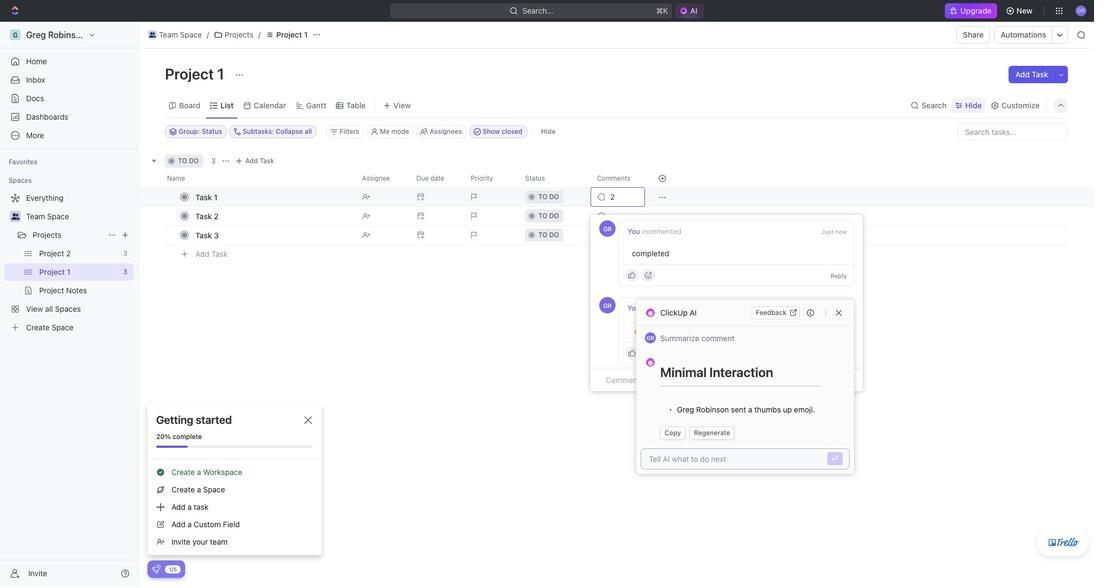 Task type: describe. For each thing, give the bounding box(es) containing it.
20%
[[156, 433, 171, 441]]

complete
[[173, 433, 202, 441]]

automations
[[1001, 30, 1046, 39]]

add up customize
[[1015, 70, 1030, 79]]

inbox
[[26, 75, 45, 84]]

1/5
[[169, 566, 177, 572]]

Search tasks... text field
[[959, 124, 1067, 140]]

hide inside dropdown button
[[965, 100, 982, 110]]

0 vertical spatial projects link
[[211, 28, 256, 41]]

close image
[[304, 416, 312, 424]]

task 3
[[195, 231, 219, 240]]

team
[[210, 537, 228, 547]]

inbox link
[[4, 71, 134, 89]]

greg
[[677, 405, 694, 414]]

you for 👍
[[628, 304, 640, 312]]

gr for 👍
[[603, 302, 612, 309]]

2 inside ‎task 2 link
[[214, 211, 219, 221]]

task down task 3
[[212, 249, 228, 258]]

task
[[194, 502, 209, 512]]

greg robinson sent a thumbs up emoji.
[[677, 405, 815, 414]]

dashboards
[[26, 112, 68, 121]]

task up ‎task 1 link
[[260, 157, 274, 165]]

space inside tree
[[47, 212, 69, 221]]

2 button
[[591, 187, 645, 207]]

‎task for ‎task 1
[[195, 192, 212, 202]]

reply
[[831, 272, 847, 279]]

getting
[[156, 414, 193, 426]]

favorites
[[9, 158, 37, 166]]

ai
[[690, 308, 697, 317]]

add up ‎task 1 link
[[245, 157, 258, 165]]

search button
[[907, 98, 950, 113]]

2 vertical spatial add task button
[[191, 248, 232, 261]]

0 vertical spatial 3
[[211, 157, 215, 165]]

summarize
[[660, 334, 699, 343]]

regenerate button
[[690, 427, 735, 440]]

2 / from the left
[[258, 30, 261, 39]]

regenerate
[[694, 429, 730, 437]]

⌘k
[[656, 6, 668, 15]]

add task for bottommost add task button
[[195, 249, 228, 258]]

to do
[[178, 157, 199, 165]]

20% complete
[[156, 433, 202, 441]]

team space inside tree
[[26, 212, 69, 221]]

1 horizontal spatial team
[[159, 30, 178, 39]]

docs link
[[4, 90, 134, 107]]

interaction
[[709, 365, 773, 380]]

0 vertical spatial team space
[[159, 30, 202, 39]]

0 vertical spatial add task button
[[1009, 66, 1055, 83]]

workspace
[[203, 468, 242, 477]]

‎task 2 link
[[193, 208, 353, 224]]

now for completed
[[835, 228, 847, 235]]

1 / from the left
[[207, 30, 209, 39]]

you commented for completed
[[628, 227, 682, 236]]

home link
[[4, 53, 134, 70]]

project 1 link
[[263, 28, 310, 41]]

assignees button
[[416, 125, 467, 138]]

add left task at the left bottom of the page
[[171, 502, 186, 512]]

minimal interaction
[[660, 365, 773, 380]]

0 vertical spatial 1
[[304, 30, 308, 39]]

assignees
[[430, 127, 462, 136]]

new
[[1017, 6, 1033, 15]]

calendar link
[[252, 98, 286, 113]]

just now for completed
[[821, 228, 847, 235]]

Tell AI what to do next text field
[[649, 453, 820, 465]]

search...
[[522, 6, 553, 15]]

favorites button
[[4, 156, 42, 169]]

upgrade link
[[945, 3, 997, 19]]

just for 👍
[[821, 305, 834, 312]]

invite for invite
[[28, 569, 47, 578]]

feedback button
[[752, 306, 800, 319]]

your
[[192, 537, 208, 547]]

👍
[[634, 327, 643, 336]]

task up customize
[[1032, 70, 1048, 79]]

list
[[221, 100, 234, 110]]

now for 👍
[[835, 305, 847, 312]]

a for task
[[188, 502, 192, 512]]

⏎ button
[[827, 452, 843, 465]]

to
[[178, 157, 187, 165]]

task 3 link
[[193, 227, 353, 243]]

1 vertical spatial 1
[[217, 65, 224, 83]]

create a workspace
[[171, 468, 242, 477]]

spaces
[[9, 176, 32, 185]]

share
[[963, 30, 984, 39]]

gr for completed
[[603, 225, 612, 232]]

field
[[223, 520, 240, 529]]

⏎
[[832, 455, 838, 463]]

completed
[[632, 249, 669, 258]]

customize
[[1002, 100, 1040, 110]]

commented for completed
[[642, 227, 682, 236]]

project 1 inside project 1 link
[[276, 30, 308, 39]]

copy
[[665, 429, 681, 437]]

user group image
[[149, 32, 156, 38]]

add task for add task button to the top
[[1015, 70, 1048, 79]]

create a space
[[171, 485, 225, 494]]

getting started
[[156, 414, 232, 426]]

sent
[[731, 405, 746, 414]]

table link
[[344, 98, 366, 113]]

add down task 3
[[195, 249, 209, 258]]

‎task 1 link
[[193, 189, 353, 205]]

list link
[[218, 98, 234, 113]]

add a task
[[171, 502, 209, 512]]

task inside the task 3 'link'
[[195, 231, 212, 240]]

comment
[[702, 334, 735, 343]]

copy button
[[660, 427, 685, 440]]

‎task 2
[[195, 211, 219, 221]]

3 inside 'link'
[[214, 231, 219, 240]]

docs
[[26, 94, 44, 103]]

hide button
[[537, 125, 560, 138]]



Task type: locate. For each thing, give the bounding box(es) containing it.
create up add a task
[[171, 485, 195, 494]]

0 vertical spatial add task
[[1015, 70, 1048, 79]]

you up completed
[[628, 227, 640, 236]]

started
[[196, 414, 232, 426]]

home
[[26, 57, 47, 66]]

1 vertical spatial project 1
[[165, 65, 228, 83]]

1 vertical spatial projects
[[33, 230, 61, 240]]

you up 👍
[[628, 304, 640, 312]]

0 vertical spatial hide
[[965, 100, 982, 110]]

emoji.
[[794, 405, 815, 414]]

1 vertical spatial ‎task
[[195, 211, 212, 221]]

1 horizontal spatial project 1
[[276, 30, 308, 39]]

a left task at the left bottom of the page
[[188, 502, 192, 512]]

now up reply
[[835, 228, 847, 235]]

a
[[748, 405, 752, 414], [197, 468, 201, 477], [197, 485, 201, 494], [188, 502, 192, 512], [188, 520, 192, 529]]

a for workspace
[[197, 468, 201, 477]]

clickup ai
[[660, 308, 697, 317]]

projects inside tree
[[33, 230, 61, 240]]

2 vertical spatial gr
[[647, 335, 654, 341]]

commented
[[642, 227, 682, 236], [642, 304, 682, 312]]

1 horizontal spatial space
[[180, 30, 202, 39]]

you
[[628, 227, 640, 236], [628, 304, 640, 312]]

create for create a space
[[171, 485, 195, 494]]

0 horizontal spatial project
[[165, 65, 214, 83]]

1 vertical spatial just
[[821, 305, 834, 312]]

a for custom
[[188, 520, 192, 529]]

1 vertical spatial projects link
[[33, 226, 103, 244]]

2 horizontal spatial space
[[203, 485, 225, 494]]

1 horizontal spatial team space
[[159, 30, 202, 39]]

3 right do
[[211, 157, 215, 165]]

add
[[1015, 70, 1030, 79], [245, 157, 258, 165], [195, 249, 209, 258], [171, 502, 186, 512], [171, 520, 186, 529]]

tree containing team space
[[4, 189, 134, 336]]

0 vertical spatial 2
[[610, 192, 615, 201]]

projects link
[[211, 28, 256, 41], [33, 226, 103, 244]]

tree inside sidebar 'navigation'
[[4, 189, 134, 336]]

0 horizontal spatial team
[[26, 212, 45, 221]]

now
[[835, 228, 847, 235], [835, 305, 847, 312]]

gantt
[[306, 100, 326, 110]]

1 vertical spatial project
[[165, 65, 214, 83]]

1 horizontal spatial add task
[[245, 157, 274, 165]]

1 horizontal spatial projects
[[225, 30, 253, 39]]

0 vertical spatial you commented
[[628, 227, 682, 236]]

just now
[[821, 228, 847, 235], [821, 305, 847, 312]]

0 horizontal spatial team space link
[[26, 208, 132, 225]]

table
[[346, 100, 366, 110]]

just up reply
[[821, 228, 834, 235]]

invite your team
[[171, 537, 228, 547]]

1 vertical spatial add task button
[[232, 155, 279, 168]]

2 vertical spatial 1
[[214, 192, 218, 202]]

add task up ‎task 1 link
[[245, 157, 274, 165]]

team right user group icon
[[159, 30, 178, 39]]

onboarding checklist button image
[[152, 565, 161, 574]]

team inside tree
[[26, 212, 45, 221]]

you commented for 👍
[[628, 304, 682, 312]]

0 vertical spatial space
[[180, 30, 202, 39]]

team space right user group icon
[[159, 30, 202, 39]]

just for completed
[[821, 228, 834, 235]]

1 vertical spatial 3
[[214, 231, 219, 240]]

1 vertical spatial team space
[[26, 212, 69, 221]]

2 you from the top
[[628, 304, 640, 312]]

team space
[[159, 30, 202, 39], [26, 212, 69, 221]]

a for space
[[197, 485, 201, 494]]

1 horizontal spatial project
[[276, 30, 302, 39]]

2 create from the top
[[171, 485, 195, 494]]

1 vertical spatial just now
[[821, 305, 847, 312]]

1 horizontal spatial hide
[[965, 100, 982, 110]]

1 you from the top
[[628, 227, 640, 236]]

2 just from the top
[[821, 305, 834, 312]]

add task button
[[1009, 66, 1055, 83], [232, 155, 279, 168], [191, 248, 232, 261]]

summarize comment
[[660, 334, 735, 343]]

tree
[[4, 189, 134, 336]]

custom
[[194, 520, 221, 529]]

team right user group image
[[26, 212, 45, 221]]

0 vertical spatial just
[[821, 228, 834, 235]]

just down reply
[[821, 305, 834, 312]]

1 vertical spatial you commented
[[628, 304, 682, 312]]

task
[[1032, 70, 1048, 79], [260, 157, 274, 165], [195, 231, 212, 240], [212, 249, 228, 258]]

just now up reply
[[821, 228, 847, 235]]

now down reply
[[835, 305, 847, 312]]

minimal
[[660, 365, 707, 380]]

‎task 1
[[195, 192, 218, 202]]

team space link inside tree
[[26, 208, 132, 225]]

board
[[179, 100, 200, 110]]

add down add a task
[[171, 520, 186, 529]]

sidebar navigation
[[0, 22, 139, 586]]

1 horizontal spatial invite
[[171, 537, 190, 547]]

space right user group icon
[[180, 30, 202, 39]]

gr
[[603, 225, 612, 232], [603, 302, 612, 309], [647, 335, 654, 341]]

up
[[783, 405, 792, 414]]

1 vertical spatial 2
[[214, 211, 219, 221]]

1 horizontal spatial team space link
[[145, 28, 205, 41]]

you commented up completed
[[628, 227, 682, 236]]

2 commented from the top
[[642, 304, 682, 312]]

0 vertical spatial you
[[628, 227, 640, 236]]

0 vertical spatial ‎task
[[195, 192, 212, 202]]

1 vertical spatial commented
[[642, 304, 682, 312]]

0 horizontal spatial /
[[207, 30, 209, 39]]

just now down reply
[[821, 305, 847, 312]]

0 vertical spatial team space link
[[145, 28, 205, 41]]

2 vertical spatial add task
[[195, 249, 228, 258]]

1 vertical spatial hide
[[541, 127, 556, 136]]

1 vertical spatial create
[[171, 485, 195, 494]]

0 horizontal spatial invite
[[28, 569, 47, 578]]

0 horizontal spatial team space
[[26, 212, 69, 221]]

just
[[821, 228, 834, 235], [821, 305, 834, 312]]

1 vertical spatial you
[[628, 304, 640, 312]]

1 ‎task from the top
[[195, 192, 212, 202]]

team space right user group image
[[26, 212, 69, 221]]

add task button down task 3
[[191, 248, 232, 261]]

thumbs
[[754, 405, 781, 414]]

hide button
[[952, 98, 985, 113]]

hide inside button
[[541, 127, 556, 136]]

invite inside sidebar 'navigation'
[[28, 569, 47, 578]]

create for create a workspace
[[171, 468, 195, 477]]

commented up completed
[[642, 227, 682, 236]]

1 vertical spatial gr
[[603, 302, 612, 309]]

add task button up ‎task 1 link
[[232, 155, 279, 168]]

1 horizontal spatial projects link
[[211, 28, 256, 41]]

user group image
[[11, 213, 19, 220]]

3 down ‎task 2
[[214, 231, 219, 240]]

board link
[[177, 98, 200, 113]]

commented left ai
[[642, 304, 682, 312]]

1 vertical spatial invite
[[28, 569, 47, 578]]

onboarding checklist button element
[[152, 565, 161, 574]]

0 vertical spatial commented
[[642, 227, 682, 236]]

you for completed
[[628, 227, 640, 236]]

invite for invite your team
[[171, 537, 190, 547]]

team space link
[[145, 28, 205, 41], [26, 208, 132, 225]]

‎task for ‎task 2
[[195, 211, 212, 221]]

robinson
[[696, 405, 729, 414]]

hide
[[965, 100, 982, 110], [541, 127, 556, 136]]

1 commented from the top
[[642, 227, 682, 236]]

0 vertical spatial project
[[276, 30, 302, 39]]

a right sent
[[748, 405, 752, 414]]

0 horizontal spatial space
[[47, 212, 69, 221]]

0 horizontal spatial projects
[[33, 230, 61, 240]]

0 horizontal spatial projects link
[[33, 226, 103, 244]]

0 vertical spatial just now
[[821, 228, 847, 235]]

1 vertical spatial now
[[835, 305, 847, 312]]

task down ‎task 2
[[195, 231, 212, 240]]

projects
[[225, 30, 253, 39], [33, 230, 61, 240]]

gantt link
[[304, 98, 326, 113]]

1 now from the top
[[835, 228, 847, 235]]

a up "create a space"
[[197, 468, 201, 477]]

add a custom field
[[171, 520, 240, 529]]

clickup
[[660, 308, 688, 317]]

2 inside 2 'dropdown button'
[[610, 192, 615, 201]]

0 horizontal spatial 2
[[214, 211, 219, 221]]

add task button up customize
[[1009, 66, 1055, 83]]

0 horizontal spatial hide
[[541, 127, 556, 136]]

you commented up 👍
[[628, 304, 682, 312]]

feedback
[[756, 308, 787, 317]]

0 vertical spatial now
[[835, 228, 847, 235]]

1 just now from the top
[[821, 228, 847, 235]]

project
[[276, 30, 302, 39], [165, 65, 214, 83]]

customize button
[[987, 98, 1043, 113]]

‎task down ‎task 1
[[195, 211, 212, 221]]

3
[[211, 157, 215, 165], [214, 231, 219, 240]]

2 ‎task from the top
[[195, 211, 212, 221]]

space
[[180, 30, 202, 39], [47, 212, 69, 221], [203, 485, 225, 494]]

1 horizontal spatial /
[[258, 30, 261, 39]]

invite
[[171, 537, 190, 547], [28, 569, 47, 578]]

1
[[304, 30, 308, 39], [217, 65, 224, 83], [214, 192, 218, 202]]

1 create from the top
[[171, 468, 195, 477]]

2 you commented from the top
[[628, 304, 682, 312]]

do
[[189, 157, 199, 165]]

1 just from the top
[[821, 228, 834, 235]]

you commented
[[628, 227, 682, 236], [628, 304, 682, 312]]

0 vertical spatial invite
[[171, 537, 190, 547]]

1 horizontal spatial 2
[[610, 192, 615, 201]]

2 vertical spatial space
[[203, 485, 225, 494]]

add task up customize
[[1015, 70, 1048, 79]]

search
[[922, 100, 947, 110]]

project 1
[[276, 30, 308, 39], [165, 65, 228, 83]]

dashboards link
[[4, 108, 134, 126]]

/
[[207, 30, 209, 39], [258, 30, 261, 39]]

just now for 👍
[[821, 305, 847, 312]]

new button
[[1001, 2, 1039, 20]]

‎task up ‎task 2
[[195, 192, 212, 202]]

0 vertical spatial project 1
[[276, 30, 308, 39]]

a up task at the left bottom of the page
[[197, 485, 201, 494]]

upgrade
[[960, 6, 992, 15]]

1 vertical spatial space
[[47, 212, 69, 221]]

0 vertical spatial gr
[[603, 225, 612, 232]]

0 vertical spatial projects
[[225, 30, 253, 39]]

0 horizontal spatial add task
[[195, 249, 228, 258]]

2
[[610, 192, 615, 201], [214, 211, 219, 221]]

0 horizontal spatial project 1
[[165, 65, 228, 83]]

2 horizontal spatial add task
[[1015, 70, 1048, 79]]

create up "create a space"
[[171, 468, 195, 477]]

2 just now from the top
[[821, 305, 847, 312]]

add task down task 3
[[195, 249, 228, 258]]

calendar
[[254, 100, 286, 110]]

commented for 👍
[[642, 304, 682, 312]]

2 now from the top
[[835, 305, 847, 312]]

1 vertical spatial add task
[[245, 157, 274, 165]]

1 you commented from the top
[[628, 227, 682, 236]]

automations button
[[995, 27, 1052, 43]]

0 vertical spatial create
[[171, 468, 195, 477]]

add task
[[1015, 70, 1048, 79], [245, 157, 274, 165], [195, 249, 228, 258]]

1 vertical spatial team
[[26, 212, 45, 221]]

0 vertical spatial team
[[159, 30, 178, 39]]

space down create a workspace
[[203, 485, 225, 494]]

space right user group image
[[47, 212, 69, 221]]

a down add a task
[[188, 520, 192, 529]]

share button
[[956, 26, 990, 44]]

1 vertical spatial team space link
[[26, 208, 132, 225]]



Task type: vqa. For each thing, say whether or not it's contained in the screenshot.
client
no



